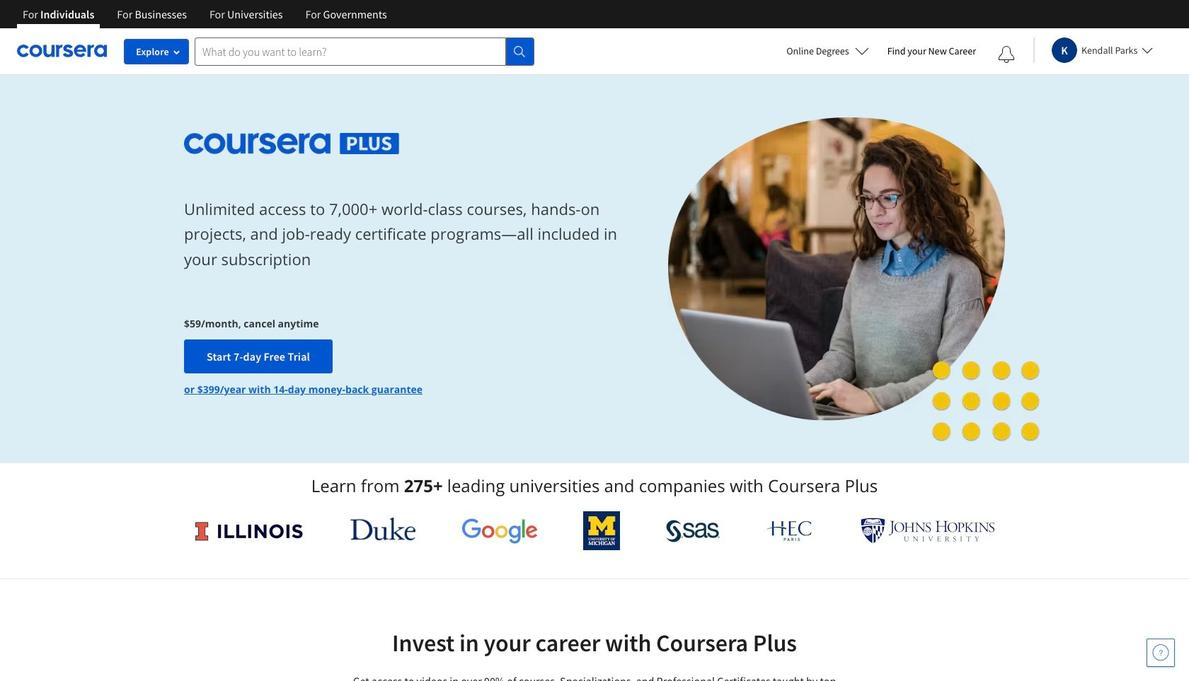 Task type: locate. For each thing, give the bounding box(es) containing it.
google image
[[461, 518, 538, 544]]

university of illinois at urbana-champaign image
[[194, 520, 304, 543]]

None search field
[[195, 37, 535, 65]]

university of michigan image
[[584, 512, 620, 551]]

hec paris image
[[766, 517, 815, 546]]

coursera plus image
[[184, 133, 400, 154]]



Task type: describe. For each thing, give the bounding box(es) containing it.
banner navigation
[[11, 0, 398, 28]]

duke university image
[[350, 518, 416, 541]]

help center image
[[1153, 645, 1170, 662]]

sas image
[[666, 520, 720, 543]]

coursera image
[[17, 40, 107, 62]]

What do you want to learn? text field
[[195, 37, 506, 65]]

johns hopkins university image
[[861, 518, 995, 544]]



Task type: vqa. For each thing, say whether or not it's contained in the screenshot.
University of Illinois at Urbana-Champaign image at the left bottom
yes



